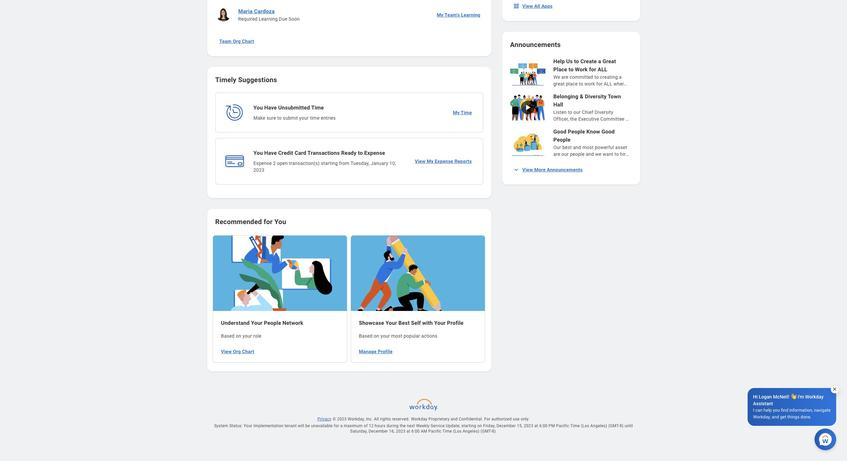 Task type: vqa. For each thing, say whether or not it's contained in the screenshot.
View's Org
yes



Task type: describe. For each thing, give the bounding box(es) containing it.
us
[[566, 58, 573, 65]]

my time
[[453, 110, 472, 115]]

navigate
[[814, 408, 831, 413]]

0 vertical spatial at
[[535, 424, 538, 428]]

view all apps
[[522, 3, 553, 9]]

confidential.
[[459, 417, 483, 422]]

tenant
[[285, 424, 297, 428]]

your left 'best'
[[386, 320, 397, 326]]

on inside the privacy © 2023 workday, inc. all rights reserved. workday proprietary and confidential. for authorized use only. system status: your implementation tenant will be unavailable for a maximum of 12 hours during the next weekly service update; starting on friday, december 15, 2023 at 6:00 pm pacific time (los angeles) (gmt-8) until saturday, december 16, 2023 at 6:00 am pacific time (los angeles) (gmt-8).
[[477, 424, 482, 428]]

team's
[[445, 12, 460, 18]]

expense inside button
[[435, 159, 453, 164]]

0 horizontal spatial angeles)
[[463, 429, 480, 434]]

good people know good people our best and most powerful asset are our people and we want to hir …
[[554, 129, 629, 157]]

want
[[603, 152, 613, 157]]

team
[[219, 39, 232, 44]]

work
[[575, 66, 588, 73]]

view org chart button
[[218, 345, 257, 358]]

executive
[[578, 116, 599, 122]]

1 vertical spatial 6:00
[[412, 429, 420, 434]]

entries
[[321, 115, 336, 121]]

authorized
[[492, 417, 512, 422]]

transaction(s)
[[289, 161, 320, 166]]

i'm
[[798, 394, 804, 400]]

&
[[580, 93, 584, 100]]

you have credit card transactions ready to expense
[[254, 150, 385, 156]]

announcements element
[[510, 57, 632, 158]]

ready
[[341, 150, 357, 156]]

privacy link
[[317, 417, 332, 422]]

with
[[422, 320, 433, 326]]

only.
[[521, 417, 530, 422]]

my team's learning
[[437, 12, 480, 18]]

0 vertical spatial diversity
[[585, 93, 607, 100]]

next
[[407, 424, 415, 428]]

implementation
[[254, 424, 284, 428]]

role
[[253, 333, 262, 339]]

1 vertical spatial (los
[[453, 429, 462, 434]]

the inside the privacy © 2023 workday, inc. all rights reserved. workday proprietary and confidential. for authorized use only. system status: your implementation tenant will be unavailable for a maximum of 12 hours during the next weekly service update; starting on friday, december 15, 2023 at 6:00 pm pacific time (los angeles) (gmt-8) until saturday, december 16, 2023 at 6:00 am pacific time (los angeles) (gmt-8).
[[400, 424, 406, 428]]

inc.
[[366, 417, 373, 422]]

you for you have unsubmitted time
[[254, 105, 263, 111]]

media play image
[[524, 103, 532, 112]]

and up people
[[573, 145, 581, 150]]

view my expense reports button
[[412, 155, 475, 168]]

time
[[310, 115, 320, 121]]

of
[[364, 424, 368, 428]]

use
[[513, 417, 520, 422]]

2 good from the left
[[602, 129, 615, 135]]

view more announcements button
[[510, 163, 587, 177]]

announcements inside button
[[547, 167, 583, 172]]

our inside belonging & diversity town hall listen to our chief diversity officer, the executive committee …
[[574, 110, 581, 115]]

recommended for you
[[215, 218, 286, 226]]

for inside the privacy © 2023 workday, inc. all rights reserved. workday proprietary and confidential. for authorized use only. system status: your implementation tenant will be unavailable for a maximum of 12 hours during the next weekly service update; starting on friday, december 15, 2023 at 6:00 pm pacific time (los angeles) (gmt-8) until saturday, december 16, 2023 at 6:00 am pacific time (los angeles) (gmt-8).
[[334, 424, 339, 428]]

chevron down small image
[[513, 166, 520, 173]]

and inside the privacy © 2023 workday, inc. all rights reserved. workday proprietary and confidential. for authorized use only. system status: your implementation tenant will be unavailable for a maximum of 12 hours during the next weekly service update; starting on friday, december 15, 2023 at 6:00 pm pacific time (los angeles) (gmt-8) until saturday, december 16, 2023 at 6:00 am pacific time (los angeles) (gmt-8).
[[451, 417, 458, 422]]

popular
[[404, 333, 420, 339]]

our
[[554, 145, 561, 150]]

we
[[595, 152, 602, 157]]

listen
[[554, 110, 567, 115]]

assistant
[[753, 401, 773, 407]]

asset
[[615, 145, 627, 150]]

you for you have credit card transactions ready to expense
[[254, 150, 263, 156]]

view org chart
[[221, 349, 254, 354]]

great
[[554, 81, 565, 87]]

my team's learning button
[[434, 8, 483, 22]]

my for my team's learning
[[437, 12, 444, 18]]

1 horizontal spatial profile
[[447, 320, 464, 326]]

… inside good people know good people our best and most powerful asset are our people and we want to hir …
[[626, 152, 629, 157]]

org for team
[[233, 39, 241, 44]]

0 vertical spatial announcements
[[510, 41, 561, 49]]

cardoza
[[254, 8, 275, 15]]

expense inside expense 2 open transaction(s) starting from tuesday, january 10, 2023
[[254, 161, 272, 166]]

help
[[554, 58, 565, 65]]

i
[[753, 408, 754, 413]]

1 vertical spatial a
[[619, 74, 622, 80]]

your right with
[[434, 320, 446, 326]]

work
[[585, 81, 595, 87]]

more
[[534, 167, 546, 172]]

workday, inside the privacy © 2023 workday, inc. all rights reserved. workday proprietary and confidential. for authorized use only. system status: your implementation tenant will be unavailable for a maximum of 12 hours during the next weekly service update; starting on friday, december 15, 2023 at 6:00 pm pacific time (los angeles) (gmt-8) until saturday, december 16, 2023 at 6:00 am pacific time (los angeles) (gmt-8).
[[348, 417, 365, 422]]

until
[[625, 424, 633, 428]]

actions
[[421, 333, 438, 339]]

1 horizontal spatial expense
[[364, 150, 385, 156]]

to inside belonging & diversity town hall listen to our chief diversity officer, the executive committee …
[[568, 110, 572, 115]]

update;
[[446, 424, 460, 428]]

our inside good people know good people our best and most powerful asset are our people and we want to hir …
[[562, 152, 569, 157]]

hir
[[620, 152, 626, 157]]

from
[[339, 161, 350, 166]]

0 vertical spatial a
[[598, 58, 601, 65]]

starting inside the privacy © 2023 workday, inc. all rights reserved. workday proprietary and confidential. for authorized use only. system status: your implementation tenant will be unavailable for a maximum of 12 hours during the next weekly service update; starting on friday, december 15, 2023 at 6:00 pm pacific time (los angeles) (gmt-8) until saturday, december 16, 2023 at 6:00 am pacific time (los angeles) (gmt-8).
[[462, 424, 476, 428]]

and inside hi logan mcneil! 👋 i'm workday assistant i can help you find information, navigate workday, and get things done.
[[772, 415, 779, 420]]

help
[[764, 408, 772, 413]]

1 horizontal spatial angeles)
[[591, 424, 607, 428]]

great
[[603, 58, 616, 65]]

0 vertical spatial december
[[497, 424, 516, 428]]

make
[[254, 115, 265, 121]]

understand your people network
[[221, 320, 303, 326]]

my time button
[[450, 106, 475, 119]]

view my expense reports
[[415, 159, 472, 164]]

1 vertical spatial pacific
[[428, 429, 442, 434]]

to up the tuesday,
[[358, 150, 363, 156]]

1 horizontal spatial your
[[299, 115, 309, 121]]

based on your role
[[221, 333, 262, 339]]

help us to create a great place to work for all we are committed to creating a great place to work for all wher …
[[554, 58, 627, 87]]

view for view org chart
[[221, 349, 232, 354]]

0 horizontal spatial (gmt-
[[481, 429, 492, 434]]

card
[[295, 150, 306, 156]]

maria cardoza button
[[236, 7, 277, 16]]

information,
[[790, 408, 813, 413]]

workday, inside hi logan mcneil! 👋 i'm workday assistant i can help you find information, navigate workday, and get things done.
[[753, 415, 771, 420]]

required
[[238, 16, 258, 22]]

manage profile button
[[356, 345, 395, 358]]

maximum
[[344, 424, 363, 428]]

soon
[[289, 16, 300, 22]]

0 vertical spatial all
[[598, 66, 607, 73]]

town
[[608, 93, 621, 100]]

hall
[[554, 101, 563, 108]]

workday assistant region
[[748, 386, 839, 451]]

nbox image
[[513, 3, 520, 9]]

we
[[554, 74, 560, 80]]

unavailable
[[311, 424, 333, 428]]

your inside the privacy © 2023 workday, inc. all rights reserved. workday proprietary and confidential. for authorized use only. system status: your implementation tenant will be unavailable for a maximum of 12 hours during the next weekly service update; starting on friday, december 15, 2023 at 6:00 pm pacific time (los angeles) (gmt-8) until saturday, december 16, 2023 at 6:00 am pacific time (los angeles) (gmt-8).
[[244, 424, 252, 428]]

for right work
[[596, 81, 603, 87]]

to down committed
[[579, 81, 583, 87]]

saturday,
[[350, 429, 368, 434]]



Task type: locate. For each thing, give the bounding box(es) containing it.
profile inside button
[[378, 349, 393, 354]]

1 chart from the top
[[242, 39, 254, 44]]

2 org from the top
[[233, 349, 241, 354]]

all
[[534, 3, 540, 9], [374, 417, 379, 422]]

your up "role"
[[251, 320, 263, 326]]

have
[[264, 105, 277, 111], [264, 150, 277, 156]]

tuesday,
[[351, 161, 370, 166]]

all right inc.
[[374, 417, 379, 422]]

view down 'based on your role' on the bottom
[[221, 349, 232, 354]]

1 vertical spatial announcements
[[547, 167, 583, 172]]

workday up "weekly"
[[411, 417, 428, 422]]

due
[[279, 16, 287, 22]]

0 horizontal spatial good
[[554, 129, 567, 135]]

1 vertical spatial are
[[554, 152, 560, 157]]

org right team
[[233, 39, 241, 44]]

learning inside button
[[461, 12, 480, 18]]

expense 2 open transaction(s) starting from tuesday, january 10, 2023
[[254, 161, 396, 173]]

most down 'best'
[[391, 333, 402, 339]]

10,
[[390, 161, 396, 166]]

learning down cardoza
[[259, 16, 278, 22]]

to right us
[[574, 58, 579, 65]]

(los right pm
[[581, 424, 589, 428]]

the right officer,
[[570, 116, 577, 122]]

to left hir
[[615, 152, 619, 157]]

my inside button
[[453, 110, 460, 115]]

0 vertical spatial org
[[233, 39, 241, 44]]

to right "listen" at the right top of the page
[[568, 110, 572, 115]]

0 horizontal spatial december
[[369, 429, 388, 434]]

be
[[305, 424, 310, 428]]

the inside belonging & diversity town hall listen to our chief diversity officer, the executive committee …
[[570, 116, 577, 122]]

0 vertical spatial (gmt-
[[609, 424, 620, 428]]

people left network
[[264, 320, 281, 326]]

0 vertical spatial profile
[[447, 320, 464, 326]]

find
[[781, 408, 789, 413]]

0 vertical spatial starting
[[321, 161, 338, 166]]

0 horizontal spatial based
[[221, 333, 235, 339]]

0 vertical spatial our
[[574, 110, 581, 115]]

org down 'based on your role' on the bottom
[[233, 349, 241, 354]]

1 horizontal spatial (los
[[581, 424, 589, 428]]

a left maximum
[[340, 424, 343, 428]]

…
[[624, 81, 627, 87], [626, 116, 629, 122], [626, 152, 629, 157]]

0 vertical spatial 6:00
[[539, 424, 548, 428]]

0 horizontal spatial a
[[340, 424, 343, 428]]

1 horizontal spatial are
[[562, 74, 568, 80]]

workday, up maximum
[[348, 417, 365, 422]]

0 vertical spatial people
[[568, 129, 585, 135]]

1 vertical spatial most
[[391, 333, 402, 339]]

1 horizontal spatial 6:00
[[539, 424, 548, 428]]

1 vertical spatial our
[[562, 152, 569, 157]]

1 vertical spatial diversity
[[595, 110, 613, 115]]

at left pm
[[535, 424, 538, 428]]

0 vertical spatial most
[[583, 145, 594, 150]]

0 horizontal spatial my
[[427, 159, 434, 164]]

december down authorized
[[497, 424, 516, 428]]

have up the 2
[[264, 150, 277, 156]]

©
[[333, 417, 336, 422]]

committed
[[570, 74, 593, 80]]

for right recommended
[[264, 218, 273, 226]]

0 horizontal spatial the
[[400, 424, 406, 428]]

profile
[[447, 320, 464, 326], [378, 349, 393, 354]]

1 horizontal spatial a
[[598, 58, 601, 65]]

0 horizontal spatial all
[[374, 417, 379, 422]]

am
[[421, 429, 427, 434]]

0 horizontal spatial pacific
[[428, 429, 442, 434]]

1 vertical spatial (gmt-
[[481, 429, 492, 434]]

privacy © 2023 workday, inc. all rights reserved. workday proprietary and confidential. for authorized use only. system status: your implementation tenant will be unavailable for a maximum of 12 hours during the next weekly service update; starting on friday, december 15, 2023 at 6:00 pm pacific time (los angeles) (gmt-8) until saturday, december 16, 2023 at 6:00 am pacific time (los angeles) (gmt-8).
[[214, 417, 633, 434]]

most inside 'recommended for you' list
[[391, 333, 402, 339]]

place
[[554, 66, 567, 73]]

and up update;
[[451, 417, 458, 422]]

2 vertical spatial a
[[340, 424, 343, 428]]

create
[[581, 58, 597, 65]]

1 good from the left
[[554, 129, 567, 135]]

have for unsubmitted
[[264, 105, 277, 111]]

view right nbox image
[[522, 3, 533, 9]]

and left we
[[586, 152, 594, 157]]

chief
[[582, 110, 593, 115]]

based down understand
[[221, 333, 235, 339]]

(los down update;
[[453, 429, 462, 434]]

logan
[[759, 394, 772, 400]]

1 vertical spatial profile
[[378, 349, 393, 354]]

done.
[[801, 415, 812, 420]]

(los
[[581, 424, 589, 428], [453, 429, 462, 434]]

1 horizontal spatial december
[[497, 424, 516, 428]]

based for showcase your best self with your profile
[[359, 333, 373, 339]]

1 horizontal spatial workday,
[[753, 415, 771, 420]]

recommended for you list
[[213, 235, 486, 364]]

on down understand
[[236, 333, 241, 339]]

0 vertical spatial you
[[254, 105, 263, 111]]

most up people
[[583, 145, 594, 150]]

0 horizontal spatial 6:00
[[412, 429, 420, 434]]

1 based from the left
[[221, 333, 235, 339]]

workday inside the privacy © 2023 workday, inc. all rights reserved. workday proprietary and confidential. for authorized use only. system status: your implementation tenant will be unavailable for a maximum of 12 hours during the next weekly service update; starting on friday, december 15, 2023 at 6:00 pm pacific time (los angeles) (gmt-8) until saturday, december 16, 2023 at 6:00 am pacific time (los angeles) (gmt-8).
[[411, 417, 428, 422]]

12
[[369, 424, 374, 428]]

good down officer,
[[554, 129, 567, 135]]

0 vertical spatial are
[[562, 74, 568, 80]]

self
[[411, 320, 421, 326]]

chart down 'based on your role' on the bottom
[[242, 349, 254, 354]]

angeles) left 8)
[[591, 424, 607, 428]]

are down our
[[554, 152, 560, 157]]

view more announcements
[[522, 167, 583, 172]]

2 horizontal spatial on
[[477, 424, 482, 428]]

sure
[[267, 115, 276, 121]]

your up manage profile
[[381, 333, 390, 339]]

pacific right pm
[[556, 424, 569, 428]]

most inside good people know good people our best and most powerful asset are our people and we want to hir …
[[583, 145, 594, 150]]

based on your most popular actions
[[359, 333, 438, 339]]

maria
[[238, 8, 253, 15]]

announcements down people
[[547, 167, 583, 172]]

can
[[756, 408, 763, 413]]

place
[[566, 81, 578, 87]]

pm
[[549, 424, 555, 428]]

time
[[311, 105, 324, 111], [461, 110, 472, 115], [570, 424, 580, 428], [443, 429, 452, 434]]

2 have from the top
[[264, 150, 277, 156]]

0 horizontal spatial your
[[243, 333, 252, 339]]

expense left the reports at the top right
[[435, 159, 453, 164]]

make sure to submit your time entries
[[254, 115, 336, 121]]

0 horizontal spatial workday,
[[348, 417, 365, 422]]

1 horizontal spatial starting
[[462, 424, 476, 428]]

profile right with
[[447, 320, 464, 326]]

chart down required
[[242, 39, 254, 44]]

👋
[[791, 394, 797, 400]]

during
[[387, 424, 399, 428]]

team org chart
[[219, 39, 254, 44]]

committee
[[601, 116, 625, 122]]

your left "role"
[[243, 333, 252, 339]]

status:
[[229, 424, 243, 428]]

2 horizontal spatial my
[[453, 110, 460, 115]]

1 horizontal spatial my
[[437, 12, 444, 18]]

for
[[484, 417, 491, 422]]

our left chief
[[574, 110, 581, 115]]

you
[[773, 408, 780, 413]]

your for understand your people network
[[243, 333, 252, 339]]

2 vertical spatial you
[[274, 218, 286, 226]]

1 vertical spatial org
[[233, 349, 241, 354]]

chart inside view org chart button
[[242, 349, 254, 354]]

view right 10,
[[415, 159, 426, 164]]

hours
[[375, 424, 386, 428]]

1 org from the top
[[233, 39, 241, 44]]

1 vertical spatial my
[[453, 110, 460, 115]]

1 horizontal spatial learning
[[461, 12, 480, 18]]

all up creating
[[598, 66, 607, 73]]

learning right team's on the right of page
[[461, 12, 480, 18]]

best
[[399, 320, 410, 326]]

workday inside hi logan mcneil! 👋 i'm workday assistant i can help you find information, navigate workday, and get things done.
[[805, 394, 824, 400]]

1 horizontal spatial on
[[374, 333, 379, 339]]

2 horizontal spatial your
[[381, 333, 390, 339]]

service
[[431, 424, 445, 428]]

on for understand
[[236, 333, 241, 339]]

all left apps
[[534, 3, 540, 9]]

0 vertical spatial pacific
[[556, 424, 569, 428]]

angeles) down confidential.
[[463, 429, 480, 434]]

org inside 'recommended for you' list
[[233, 349, 241, 354]]

on for showcase
[[374, 333, 379, 339]]

0 vertical spatial the
[[570, 116, 577, 122]]

people inside 'recommended for you' list
[[264, 320, 281, 326]]

to down us
[[569, 66, 574, 73]]

all
[[598, 66, 607, 73], [604, 81, 612, 87]]

a up the wher
[[619, 74, 622, 80]]

diversity up committee
[[595, 110, 613, 115]]

will
[[298, 424, 304, 428]]

0 horizontal spatial starting
[[321, 161, 338, 166]]

workday right 'i'm'
[[805, 394, 824, 400]]

based for understand your people network
[[221, 333, 235, 339]]

on left "friday,"
[[477, 424, 482, 428]]

chart for view org chart
[[242, 349, 254, 354]]

6:00 down next
[[412, 429, 420, 434]]

our down "best"
[[562, 152, 569, 157]]

1 vertical spatial people
[[554, 137, 571, 143]]

2 vertical spatial my
[[427, 159, 434, 164]]

1 vertical spatial all
[[374, 417, 379, 422]]

… inside help us to create a great place to work for all we are committed to creating a great place to work for all wher …
[[624, 81, 627, 87]]

my for my time
[[453, 110, 460, 115]]

people up our
[[554, 137, 571, 143]]

announcements up help
[[510, 41, 561, 49]]

at down next
[[407, 429, 410, 434]]

8)
[[620, 424, 624, 428]]

a left great
[[598, 58, 601, 65]]

learning inside maria cardoza required learning due soon
[[259, 16, 278, 22]]

2 vertical spatial …
[[626, 152, 629, 157]]

maria cardoza required learning due soon
[[238, 8, 300, 22]]

view inside 'recommended for you' list
[[221, 349, 232, 354]]

0 vertical spatial workday
[[805, 394, 824, 400]]

(gmt- down "friday,"
[[481, 429, 492, 434]]

0 horizontal spatial most
[[391, 333, 402, 339]]

0 horizontal spatial on
[[236, 333, 241, 339]]

view right chevron down small icon
[[522, 167, 533, 172]]

1 horizontal spatial (gmt-
[[609, 424, 620, 428]]

showcase your best self with your profile
[[359, 320, 464, 326]]

0 vertical spatial chart
[[242, 39, 254, 44]]

x image
[[832, 387, 837, 392]]

on down showcase
[[374, 333, 379, 339]]

2 horizontal spatial a
[[619, 74, 622, 80]]

1 horizontal spatial at
[[535, 424, 538, 428]]

0 horizontal spatial learning
[[259, 16, 278, 22]]

starting down transactions
[[321, 161, 338, 166]]

all inside the privacy © 2023 workday, inc. all rights reserved. workday proprietary and confidential. for authorized use only. system status: your implementation tenant will be unavailable for a maximum of 12 hours during the next weekly service update; starting on friday, december 15, 2023 at 6:00 pm pacific time (los angeles) (gmt-8) until saturday, december 16, 2023 at 6:00 am pacific time (los angeles) (gmt-8).
[[374, 417, 379, 422]]

1 vertical spatial chart
[[242, 349, 254, 354]]

creating
[[600, 74, 618, 80]]

view for view my expense reports
[[415, 159, 426, 164]]

know
[[587, 129, 600, 135]]

learning
[[461, 12, 480, 18], [259, 16, 278, 22]]

1 vertical spatial all
[[604, 81, 612, 87]]

… inside belonging & diversity town hall listen to our chief diversity officer, the executive committee …
[[626, 116, 629, 122]]

footer
[[196, 396, 651, 461]]

people left know
[[568, 129, 585, 135]]

you have unsubmitted time
[[254, 105, 324, 111]]

to up work
[[595, 74, 599, 80]]

0 horizontal spatial (los
[[453, 429, 462, 434]]

diversity down work
[[585, 93, 607, 100]]

1 vertical spatial at
[[407, 429, 410, 434]]

1 horizontal spatial pacific
[[556, 424, 569, 428]]

1 horizontal spatial most
[[583, 145, 594, 150]]

wher
[[614, 81, 624, 87]]

6:00 left pm
[[539, 424, 548, 428]]

december
[[497, 424, 516, 428], [369, 429, 388, 434]]

1 vertical spatial workday
[[411, 417, 428, 422]]

all down creating
[[604, 81, 612, 87]]

time inside button
[[461, 110, 472, 115]]

to right sure
[[277, 115, 282, 121]]

december down the "hours"
[[369, 429, 388, 434]]

chart inside team org chart button
[[242, 39, 254, 44]]

org for view
[[233, 349, 241, 354]]

1 vertical spatial the
[[400, 424, 406, 428]]

friday,
[[483, 424, 496, 428]]

on
[[236, 333, 241, 339], [374, 333, 379, 339], [477, 424, 482, 428]]

to inside good people know good people our best and most powerful asset are our people and we want to hir …
[[615, 152, 619, 157]]

0 horizontal spatial our
[[562, 152, 569, 157]]

expense up january
[[364, 150, 385, 156]]

things
[[788, 415, 800, 420]]

1 vertical spatial …
[[626, 116, 629, 122]]

your left time
[[299, 115, 309, 121]]

0 horizontal spatial expense
[[254, 161, 272, 166]]

workday, down can
[[753, 415, 771, 420]]

pacific down 'service'
[[428, 429, 442, 434]]

(gmt- left until
[[609, 424, 620, 428]]

1 horizontal spatial based
[[359, 333, 373, 339]]

0 vertical spatial all
[[534, 3, 540, 9]]

0 vertical spatial angeles)
[[591, 424, 607, 428]]

are right the 'we'
[[562, 74, 568, 80]]

1 horizontal spatial the
[[570, 116, 577, 122]]

view for view more announcements
[[522, 167, 533, 172]]

submit
[[283, 115, 298, 121]]

a inside the privacy © 2023 workday, inc. all rights reserved. workday proprietary and confidential. for authorized use only. system status: your implementation tenant will be unavailable for a maximum of 12 hours during the next weekly service update; starting on friday, december 15, 2023 at 6:00 pm pacific time (los angeles) (gmt-8) until saturday, december 16, 2023 at 6:00 am pacific time (los angeles) (gmt-8).
[[340, 424, 343, 428]]

2 chart from the top
[[242, 349, 254, 354]]

system
[[214, 424, 228, 428]]

your for showcase your best self with your profile
[[381, 333, 390, 339]]

and down you
[[772, 415, 779, 420]]

your
[[251, 320, 263, 326], [386, 320, 397, 326], [434, 320, 446, 326], [244, 424, 252, 428]]

1 vertical spatial have
[[264, 150, 277, 156]]

have up sure
[[264, 105, 277, 111]]

recommended
[[215, 218, 262, 226]]

starting inside expense 2 open transaction(s) starting from tuesday, january 10, 2023
[[321, 161, 338, 166]]

timely suggestions
[[215, 76, 277, 84]]

2 horizontal spatial expense
[[435, 159, 453, 164]]

view for view all apps
[[522, 3, 533, 9]]

1 vertical spatial angeles)
[[463, 429, 480, 434]]

1 horizontal spatial our
[[574, 110, 581, 115]]

your right status:
[[244, 424, 252, 428]]

for down create at the top of the page
[[589, 66, 596, 73]]

profile right manage
[[378, 349, 393, 354]]

0 vertical spatial my
[[437, 12, 444, 18]]

apps
[[542, 3, 553, 9]]

are inside help us to create a great place to work for all we are committed to creating a great place to work for all wher …
[[562, 74, 568, 80]]

2023 inside expense 2 open transaction(s) starting from tuesday, january 10, 2023
[[254, 167, 264, 173]]

footer containing privacy © 2023 workday, inc. all rights reserved. workday proprietary and confidential. for authorized use only. system status: your implementation tenant will be unavailable for a maximum of 12 hours during the next weekly service update; starting on friday, december 15, 2023 at 6:00 pm pacific time (los angeles) (gmt-8) until saturday, december 16, 2023 at 6:00 am pacific time (los angeles) (gmt-8).
[[196, 396, 651, 461]]

are inside good people know good people our best and most powerful asset are our people and we want to hir …
[[554, 152, 560, 157]]

based down showcase
[[359, 333, 373, 339]]

good down committee
[[602, 129, 615, 135]]

network
[[283, 320, 303, 326]]

our
[[574, 110, 581, 115], [562, 152, 569, 157]]

expense left the 2
[[254, 161, 272, 166]]

0 horizontal spatial workday
[[411, 417, 428, 422]]

diversity
[[585, 93, 607, 100], [595, 110, 613, 115]]

1 horizontal spatial good
[[602, 129, 615, 135]]

0 horizontal spatial are
[[554, 152, 560, 157]]

16,
[[389, 429, 395, 434]]

starting down confidential.
[[462, 424, 476, 428]]

1 have from the top
[[264, 105, 277, 111]]

a
[[598, 58, 601, 65], [619, 74, 622, 80], [340, 424, 343, 428]]

for down © at the left bottom
[[334, 424, 339, 428]]

0 vertical spatial (los
[[581, 424, 589, 428]]

chart for team org chart
[[242, 39, 254, 44]]

the down reserved.
[[400, 424, 406, 428]]

have for credit
[[264, 150, 277, 156]]

2 vertical spatial people
[[264, 320, 281, 326]]

all inside button
[[534, 3, 540, 9]]

2 based from the left
[[359, 333, 373, 339]]

8).
[[492, 429, 497, 434]]

are
[[562, 74, 568, 80], [554, 152, 560, 157]]

1 vertical spatial december
[[369, 429, 388, 434]]

most
[[583, 145, 594, 150], [391, 333, 402, 339]]

team org chart button
[[217, 34, 257, 48]]

view
[[522, 3, 533, 9], [415, 159, 426, 164], [522, 167, 533, 172], [221, 349, 232, 354]]



